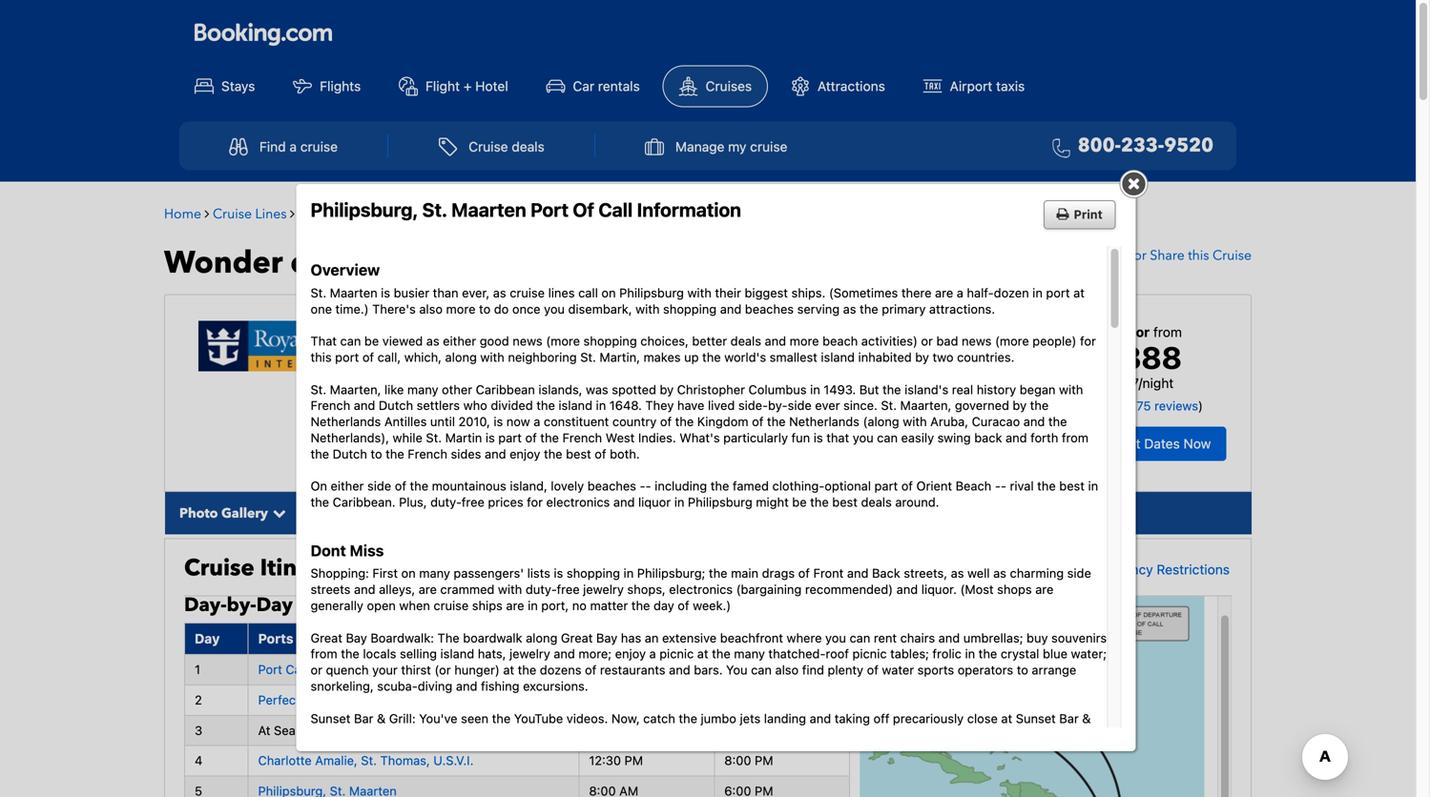 Task type: locate. For each thing, give the bounding box(es) containing it.
duty- inside on either side of the mountainous island, lovely beaches -- including the famed clothing-optional part of orient beach -- rival the best in the caribbean. plus, duty-free prices for electronics and liquor in philipsburg might be the best deals around.
[[430, 495, 462, 510]]

dutch down netherlands),
[[333, 447, 367, 461]]

and left liquor
[[613, 495, 635, 510]]

night inside 7 night eastern caribbean & perfect day wonder of the seas
[[454, 315, 506, 342]]

0 horizontal spatial call
[[314, 631, 339, 647]]

duty- inside the "shopping: first on many passengers' lists is shopping in philipsburg; the main drags of front and back streets, as well as charming side streets and alleys, are crammed with duty-free jewelry shops, electronics (bargaining recommended) and liquor. (most shops are generally open when cruise ships are in port, no matter the day of week.)"
[[526, 583, 557, 597]]

1 vertical spatial either
[[331, 479, 364, 493]]

philipsburg, up overview
[[311, 198, 418, 221]]

1 vertical spatial by
[[660, 382, 674, 397]]

at right close at bottom right
[[1001, 712, 1013, 726]]

when inside the "shopping: first on many passengers' lists is shopping in philipsburg; the main drags of front and back streets, as well as charming side streets and alleys, are crammed with duty-free jewelry shops, electronics (bargaining recommended) and liquor. (most shops are generally open when cruise ships are in port, no matter the day of week.)"
[[399, 599, 430, 613]]

1 horizontal spatial port
[[1046, 286, 1070, 300]]

cruise for cruise lines
[[213, 205, 252, 223]]

find a cruise
[[260, 139, 338, 155]]

picnic down rent
[[853, 647, 887, 661]]

and up netherlands),
[[354, 399, 375, 413]]

cruise right the share
[[1213, 247, 1252, 265]]

eastern inside 7 night eastern caribbean & perfect day wonder of the seas
[[511, 315, 580, 342]]

shopping inside the "shopping: first on many passengers' lists is shopping in philipsburg; the main drags of front and back streets, as well as charming side streets and alleys, are crammed with duty-free jewelry shops, electronics (bargaining recommended) and liquor. (most shops are generally open when cruise ships are in port, no matter the day of week.)"
[[567, 566, 620, 581]]

is inside the "shopping: first on many passengers' lists is shopping in philipsburg; the main drags of front and back streets, as well as charming side streets and alleys, are crammed with duty-free jewelry shops, electronics (bargaining recommended) and liquor. (most shops are generally open when cruise ships are in port, no matter the day of week.)"
[[554, 566, 563, 581]]

netherlands up netherlands),
[[311, 415, 381, 429]]

close
[[967, 712, 998, 726]]

a up "surfboard"
[[915, 728, 922, 742]]

2 vertical spatial side
[[1067, 566, 1091, 581]]

world's
[[724, 350, 766, 364]]

0 vertical spatial thomas,
[[898, 400, 951, 416]]

cruise inside the "shopping: first on many passengers' lists is shopping in philipsburg; the main drags of front and back streets, as well as charming side streets and alleys, are crammed with duty-free jewelry shops, electronics (bargaining recommended) and liquor. (most shops are generally open when cruise ships are in port, no matter the day of week.)"
[[434, 599, 469, 613]]

0 vertical spatial night
[[1143, 375, 1174, 391]]

1 horizontal spatial news
[[962, 334, 992, 348]]

a inside st. maarten, like many other caribbean islands, was spotted by christopher columbus in 1493. but the island's real history began with french and dutch settlers who divided the island in 1648. they have lived side-by-side ever since. st. maarten, governed by the netherlands antilles until 2010, is now a constituent country of the kingdom of the netherlands (along with aruba, curacao and the netherlands), while st. martin is part of the french west indies. what's particularly fun is that you can easily swing back and forth from the dutch to the french sides and enjoy the best of both.
[[534, 415, 540, 429]]

drags
[[762, 566, 795, 581]]

philipsburg up choices,
[[619, 286, 684, 300]]

a up jet
[[813, 728, 820, 742]]

1 vertical spatial also
[[775, 663, 799, 677]]

people)
[[1033, 334, 1077, 348]]

this down that
[[311, 350, 332, 364]]

from right forth
[[1062, 431, 1089, 445]]

1 horizontal spatial more
[[790, 334, 819, 348]]

(more up countries.
[[995, 334, 1029, 348]]

1 angle right image from the left
[[205, 207, 209, 220]]

7 left of
[[541, 205, 549, 223]]

for
[[1080, 334, 1096, 348], [527, 495, 543, 510], [948, 760, 964, 774]]

princess
[[560, 728, 609, 742]]

royal caribbean
[[298, 205, 399, 223]]

either inside that can be viewed as either good news (more shopping choices, better deals and more beach activities) or bad news (more people) for this port of call, which, along with neighboring st. martin, makes up the world's smallest island inhabited by two countries.
[[443, 334, 476, 348]]

martin
[[445, 431, 482, 445]]

streets
[[311, 583, 351, 597]]

1 bay from the left
[[346, 631, 367, 645]]

12:30 pm
[[589, 754, 643, 768]]

2 • from the left
[[1001, 400, 1007, 416]]

cay, up grill:
[[379, 693, 403, 707]]

• down the columbus
[[758, 400, 764, 416]]

0 horizontal spatial deals
[[512, 139, 545, 155]]

many
[[407, 382, 438, 397], [419, 566, 450, 581], [734, 647, 765, 661]]

prices
[[488, 495, 523, 510]]

1 vertical spatial florida
[[409, 663, 448, 677]]

2 horizontal spatial deals
[[861, 495, 892, 510]]

1 horizontal spatial be
[[792, 495, 807, 510]]

also inside st. maarten is busier than ever, as cruise lines call on philipsburg with their biggest ships. (sometimes there are a half-dozen in port at one time.) there's also more to do once you disembark, with shopping and beaches serving as the primary attractions.
[[419, 302, 443, 316]]

2 horizontal spatial french
[[562, 431, 602, 445]]

main
[[731, 566, 759, 581]]

1 horizontal spatial beaches
[[745, 302, 794, 316]]

of left call,
[[362, 350, 374, 364]]

0 vertical spatial florida
[[716, 380, 758, 396]]

recommended)
[[805, 583, 893, 597]]

side inside st. maarten, like many other caribbean islands, was spotted by christopher columbus in 1493. but the island's real history began with french and dutch settlers who divided the island in 1648. they have lived side-by-side ever since. st. maarten, governed by the netherlands antilles until 2010, is now a constituent country of the kingdom of the netherlands (along with aruba, curacao and the netherlands), while st. martin is part of the french west indies. what's particularly fun is that you can easily swing back and forth from the dutch to the french sides and enjoy the best of both.
[[788, 399, 812, 413]]

hotel
[[475, 78, 508, 94]]

coco
[[632, 400, 664, 416], [345, 693, 375, 707]]

perfect down travel menu navigation
[[718, 205, 760, 223]]

netherlands
[[311, 415, 381, 429], [789, 415, 860, 429]]

1 horizontal spatial netherlands
[[789, 415, 860, 429]]

from inside great bay boardwalk: the boardwalk along great bay has an extensive beachfront where you can rent chairs and umbrellas; buy souvenirs from the locals selling island hats, jewelry and more; enjoy a picnic at the many thatched-roof picnic tables; frolic in the crystal blue water; or quench your thirst (or hunger) at the dozens of restaurants and bars. you can also find plenty of water sports operators to arrange snorkeling, scuba-diving and fishing excursions.
[[311, 647, 337, 661]]

0 horizontal spatial bar
[[354, 712, 374, 726]]

by inside that can be viewed as either good news (more shopping choices, better deals and more beach activities) or bad news (more people) for this port of call, which, along with neighboring st. martin, makes up the world's smallest island inhabited by two countries.
[[915, 350, 929, 364]]

wonder inside 7 night eastern caribbean & perfect day wonder of the seas
[[437, 343, 492, 364]]

day up grill,
[[304, 693, 326, 707]]

of down cruise deals link
[[463, 205, 475, 223]]

part down now
[[498, 431, 522, 445]]

by down began
[[1013, 399, 1027, 413]]

0 horizontal spatial this
[[311, 350, 332, 364]]

dont miss
[[311, 542, 384, 560]]

beaches
[[745, 302, 794, 316], [588, 479, 636, 493]]

2 bay from the left
[[596, 631, 618, 645]]

a inside st. maarten is busier than ever, as cruise lines call on philipsburg with their biggest ships. (sometimes there are a half-dozen in port at one time.) there's also more to do once you disembark, with shopping and beaches serving as the primary attractions.
[[957, 286, 964, 300]]

1 vertical spatial cruise
[[510, 286, 545, 300]]

with up "(2" on the right of the page
[[768, 744, 792, 758]]

thomas, inside ports of call: perfect day at coco cay, bahamas • charlotte amalie, st. thomas, u.s.v.i. • philipsburg, st. maarten
[[898, 400, 951, 416]]

electronics up week.)
[[669, 583, 733, 597]]

amalie,
[[828, 400, 874, 416], [315, 754, 358, 768]]

can inside st. maarten, like many other caribbean islands, was spotted by christopher columbus in 1493. but the island's real history began with french and dutch settlers who divided the island in 1648. they have lived side-by-side ever since. st. maarten, governed by the netherlands antilles until 2010, is now a constituent country of the kingdom of the netherlands (along with aruba, curacao and the netherlands), while st. martin is part of the french west indies. what's particularly fun is that you can easily swing back and forth from the dutch to the french sides and enjoy the best of both.
[[877, 431, 898, 445]]

or inside great bay boardwalk: the boardwalk along great bay has an extensive beachfront where you can rent chairs and umbrellas; buy souvenirs from the locals selling island hats, jewelry and more; enjoy a picnic at the many thatched-roof picnic tables; frolic in the crystal blue water; or quench your thirst (or hunger) at the dozens of restaurants and bars. you can also find plenty of water sports operators to arrange snorkeling, scuba-diving and fishing excursions.
[[311, 663, 322, 677]]

and down their
[[720, 302, 742, 316]]

international
[[656, 728, 728, 742]]

hunger)
[[454, 663, 500, 677]]

biggest
[[745, 286, 788, 300]]

and right age
[[1061, 562, 1084, 578]]

1 vertical spatial island
[[559, 399, 593, 413]]

0 vertical spatial either
[[443, 334, 476, 348]]

0 horizontal spatial •
[[758, 400, 764, 416]]

0 vertical spatial port
[[531, 198, 569, 221]]

caribbean up martin,
[[584, 315, 680, 342]]

1 vertical spatial /
[[1107, 399, 1110, 413]]

2 great from the left
[[561, 631, 593, 645]]

1 vertical spatial wonder of the seas
[[164, 243, 453, 284]]

also down thatched-
[[775, 663, 799, 677]]

but
[[859, 382, 879, 397]]

ever,
[[462, 286, 490, 300]]

can inside that can be viewed as either good news (more shopping choices, better deals and more beach activities) or bad news (more people) for this port of call, which, along with neighboring st. martin, makes up the world's smallest island inhabited by two countries.
[[340, 334, 361, 348]]

music
[[514, 760, 549, 774]]

by
[[915, 350, 929, 364], [660, 382, 674, 397], [1013, 399, 1027, 413]]

0 vertical spatial by
[[915, 350, 929, 364]]

be inside on either side of the mountainous island, lovely beaches -- including the famed clothing-optional part of orient beach -- rival the best in the caribbean. plus, duty-free prices for electronics and liquor in philipsburg might be the best deals around.
[[792, 495, 807, 510]]

0 horizontal spatial beach
[[701, 744, 737, 758]]

2 vertical spatial for
[[948, 760, 964, 774]]

1 vertical spatial philipsburg
[[688, 495, 753, 510]]

open
[[367, 599, 396, 613], [884, 760, 913, 774]]

maho
[[666, 744, 698, 758]]

lived
[[708, 399, 735, 413]]

enjoy inside st. maarten, like many other caribbean islands, was spotted by christopher columbus in 1493. but the island's real history began with french and dutch settlers who divided the island in 1648. they have lived side-by-side ever since. st. maarten, governed by the netherlands antilles until 2010, is now a constituent country of the kingdom of the netherlands (along with aruba, curacao and the netherlands), while st. martin is part of the french west indies. what's particularly fun is that you can easily swing back and forth from the dutch to the french sides and enjoy the best of both.
[[510, 447, 540, 461]]

or inside the sunset bar & grill: you've seen the youtube videos. now, catch the jumbo jets landing and taking off precariously close at sunset bar & grill, which sits at the end of the runway at princess juliana international airport. enjoy a cool cocktail or a tasty meal with a serious caribbean vibe while you watch swimmers and sunbathers at maho beach deal with the jet blasts. a surfboard out front keeps track of when the planes arrive; there's live music most nights and sunday afternoons. (2 beacon hill road; open early for breakfast and late night until 2 a.m.)
[[900, 728, 912, 742]]

shopping up martin,
[[584, 334, 637, 348]]

youtube
[[514, 712, 563, 726]]

day up biggest
[[763, 205, 787, 223]]

travel menu navigation
[[179, 122, 1237, 170]]

0 vertical spatial duty-
[[430, 495, 462, 510]]

1 vertical spatial u.s.v.i.
[[433, 754, 474, 768]]

7 for 7 night eastern caribbean & perfect day
[[541, 205, 549, 223]]

st. maarten is busier than ever, as cruise lines call on philipsburg with their biggest ships. (sometimes there are a half-dozen in port at one time.) there's also more to do once you disembark, with shopping and beaches serving as the primary attractions.
[[311, 286, 1085, 316]]

selling
[[400, 647, 437, 661]]

by- inside the wonder of the seas main content
[[227, 592, 256, 619]]

perfect down islands,
[[539, 400, 584, 416]]

in right rival
[[1088, 479, 1098, 493]]

french up netherlands),
[[311, 399, 350, 413]]

cocktail
[[851, 728, 896, 742]]

2 angle right image from the left
[[402, 207, 407, 220]]

2 news from the left
[[962, 334, 992, 348]]

along down port,
[[526, 631, 558, 645]]

cruise
[[469, 139, 508, 155], [213, 205, 252, 223], [1213, 247, 1252, 265], [184, 553, 254, 584]]

bar
[[354, 712, 374, 726], [1059, 712, 1079, 726]]

caribbean up divided
[[476, 382, 535, 397]]

1 horizontal spatial 7
[[541, 205, 549, 223]]

from
[[1153, 324, 1182, 340], [524, 380, 553, 396], [1062, 431, 1089, 445], [311, 647, 337, 661]]

booking.com home image
[[195, 22, 332, 47]]

1 vertical spatial duty-
[[526, 583, 557, 597]]

netherlands down ever
[[789, 415, 860, 429]]

that
[[311, 334, 337, 348]]

now
[[1184, 436, 1211, 452]]

0 vertical spatial coco
[[632, 400, 664, 416]]

1 horizontal spatial night
[[1143, 375, 1174, 391]]

meal
[[957, 728, 985, 742]]

1 vertical spatial this
[[311, 350, 332, 364]]

stays
[[221, 78, 255, 94]]

jewelry
[[583, 583, 624, 597], [510, 647, 550, 661]]

0 vertical spatial many
[[407, 382, 438, 397]]

beaches inside on either side of the mountainous island, lovely beaches -- including the famed clothing-optional part of orient beach -- rival the best in the caribbean. plus, duty-free prices for electronics and liquor in philipsburg might be the best deals around.
[[588, 479, 636, 493]]

2 angle right image from the left
[[533, 207, 538, 220]]

sunset
[[311, 712, 351, 726], [1016, 712, 1056, 726]]

0 vertical spatial by-
[[768, 399, 788, 413]]

for inside that can be viewed as either good news (more shopping choices, better deals and more beach activities) or bad news (more people) for this port of call, which, along with neighboring st. martin, makes up the world's smallest island inhabited by two countries.
[[1080, 334, 1096, 348]]

0 vertical spatial /
[[1139, 375, 1143, 391]]

angle right image for home
[[205, 207, 209, 220]]

1 vertical spatial deals
[[731, 334, 761, 348]]

free for prices
[[462, 495, 485, 510]]

1 horizontal spatial 2
[[339, 776, 346, 790]]

jewelry inside great bay boardwalk: the boardwalk along great bay has an extensive beachfront where you can rent chairs and umbrellas; buy souvenirs from the locals selling island hats, jewelry and more; enjoy a picnic at the many thatched-roof picnic tables; frolic in the crystal blue water; or quench your thirst (or hunger) at the dozens of restaurants and bars. you can also find plenty of water sports operators to arrange snorkeling, scuba-diving and fishing excursions.
[[510, 647, 550, 661]]

this right the share
[[1188, 247, 1209, 265]]

beaches down biggest
[[745, 302, 794, 316]]

bahamas
[[698, 400, 754, 416], [407, 693, 460, 707]]

duty-
[[430, 495, 462, 510], [526, 583, 557, 597]]

night down ever,
[[454, 315, 506, 342]]

0 vertical spatial for
[[1080, 334, 1096, 348]]

at down spotted
[[615, 400, 629, 416]]

electronics down lovely
[[546, 495, 610, 510]]

0 horizontal spatial cruise
[[300, 139, 338, 155]]

pm right 4:30
[[755, 663, 773, 677]]

caribbean right royal
[[334, 205, 399, 223]]

angle right image
[[290, 207, 295, 220], [533, 207, 538, 220]]

when inside the sunset bar & grill: you've seen the youtube videos. now, catch the jumbo jets landing and taking off precariously close at sunset bar & grill, which sits at the end of the runway at princess juliana international airport. enjoy a cool cocktail or a tasty meal with a serious caribbean vibe while you watch swimmers and sunbathers at maho beach deal with the jet blasts. a surfboard out front keeps track of when the planes arrive; there's live music most nights and sunday afternoons. (2 beacon hill road; open early for breakfast and late night until 2 a.m.)
[[311, 760, 342, 774]]

best
[[566, 447, 591, 461], [1059, 479, 1085, 493], [832, 495, 858, 510]]

ports inside ports of call: perfect day at coco cay, bahamas • charlotte amalie, st. thomas, u.s.v.i. • philipsburg, st. maarten
[[451, 400, 486, 416]]

along inside that can be viewed as either good news (more shopping choices, better deals and more beach activities) or bad news (more people) for this port of call, which, along with neighboring st. martin, makes up the world's smallest island inhabited by two countries.
[[445, 350, 477, 364]]

at down youtube
[[545, 728, 556, 742]]

1 horizontal spatial enjoy
[[615, 647, 646, 661]]

cruise itinerary map image
[[860, 595, 1204, 798]]

picnic
[[660, 647, 694, 661], [853, 647, 887, 661]]

that can be viewed as either good news (more shopping choices, better deals and more beach activities) or bad news (more people) for this port of call, which, along with neighboring st. martin, makes up the world's smallest island inhabited by two countries.
[[311, 334, 1096, 364]]

0 horizontal spatial charlotte
[[258, 754, 312, 768]]

charlotte amalie, st. thomas, u.s.v.i. link
[[258, 754, 474, 768]]

indies.
[[638, 431, 676, 445]]

roundtrip: from port canaveral (orlando), florida
[[451, 380, 758, 396]]

st. left martin
[[426, 431, 442, 445]]

2 vertical spatial port
[[258, 663, 282, 677]]

either left good
[[443, 334, 476, 348]]

night
[[552, 205, 586, 223], [454, 315, 506, 342]]

be inside that can be viewed as either good news (more shopping choices, better deals and more beach activities) or bad news (more people) for this port of call, which, along with neighboring st. martin, makes up the world's smallest island inhabited by two countries.
[[364, 334, 379, 348]]

1 angle right image from the left
[[290, 207, 295, 220]]

ports of call: perfect day at coco cay, bahamas • charlotte amalie, st. thomas, u.s.v.i. • philipsburg, st. maarten
[[451, 400, 1007, 433]]

perfect inside 7 night eastern caribbean & perfect day wonder of the seas
[[705, 315, 770, 342]]

0 vertical spatial u.s.v.i.
[[955, 400, 997, 416]]

0 vertical spatial part
[[498, 431, 522, 445]]

1 vertical spatial by-
[[227, 592, 256, 619]]

itinerary inside dropdown button
[[317, 505, 372, 523]]

electronics for (bargaining
[[669, 583, 733, 597]]

serious
[[1026, 728, 1068, 742]]

0 horizontal spatial angle right image
[[290, 207, 295, 220]]

angle right image right royal caribbean link
[[402, 207, 407, 220]]

1 picnic from the left
[[660, 647, 694, 661]]

at left sea
[[258, 724, 270, 738]]

angle right image for wonder of the seas
[[533, 207, 538, 220]]

is down 2010,
[[486, 431, 495, 445]]

1 horizontal spatial thomas,
[[898, 400, 951, 416]]

side down the columbus
[[788, 399, 812, 413]]

2 vertical spatial island
[[440, 647, 474, 661]]

free inside the "shopping: first on many passengers' lists is shopping in philipsburg; the main drags of front and back streets, as well as charming side streets and alleys, are crammed with duty-free jewelry shops, electronics (bargaining recommended) and liquor. (most shops are generally open when cruise ships are in port, no matter the day of week.)"
[[557, 583, 580, 597]]

0 horizontal spatial part
[[498, 431, 522, 445]]

1 horizontal spatial best
[[832, 495, 858, 510]]

wonder of the seas link
[[410, 205, 533, 223]]

philipsburg, inside dialog
[[311, 198, 418, 221]]

to inside great bay boardwalk: the boardwalk along great bay has an extensive beachfront where you can rent chairs and umbrellas; buy souvenirs from the locals selling island hats, jewelry and more; enjoy a picnic at the many thatched-roof picnic tables; frolic in the crystal blue water; or quench your thirst (or hunger) at the dozens of restaurants and bars. you can also find plenty of water sports operators to arrange snorkeling, scuba-diving and fishing excursions.
[[1017, 663, 1028, 677]]

by- down the columbus
[[768, 399, 788, 413]]

you down (along
[[853, 431, 874, 445]]

you inside great bay boardwalk: the boardwalk along great bay has an extensive beachfront where you can rent chairs and umbrellas; buy souvenirs from the locals selling island hats, jewelry and more; enjoy a picnic at the many thatched-roof picnic tables; frolic in the crystal blue water; or quench your thirst (or hunger) at the dozens of restaurants and bars. you can also find plenty of water sports operators to arrange snorkeling, scuba-diving and fishing excursions.
[[825, 631, 846, 645]]

2 (more from the left
[[995, 334, 1029, 348]]

1 horizontal spatial for
[[948, 760, 964, 774]]

either up caribbean.
[[331, 479, 364, 493]]

deals inside travel menu navigation
[[512, 139, 545, 155]]

0 horizontal spatial free
[[462, 495, 485, 510]]

the
[[478, 205, 498, 223], [329, 243, 378, 284], [860, 302, 878, 316], [514, 343, 536, 364], [702, 350, 721, 364], [883, 382, 901, 397], [536, 399, 555, 413], [1030, 399, 1049, 413], [675, 415, 694, 429], [767, 415, 786, 429], [1049, 415, 1067, 429], [540, 431, 559, 445], [311, 447, 329, 461], [386, 447, 404, 461], [544, 447, 563, 461], [410, 479, 429, 493], [711, 479, 729, 493], [1037, 479, 1056, 493], [311, 495, 329, 510], [810, 495, 829, 510], [709, 566, 728, 581], [631, 599, 650, 613], [341, 647, 360, 661], [712, 647, 731, 661], [979, 647, 997, 661], [518, 663, 536, 677], [492, 712, 511, 726], [679, 712, 697, 726], [416, 728, 435, 742], [478, 728, 497, 742], [796, 744, 814, 758], [345, 760, 364, 774]]

jewelry up matter
[[583, 583, 624, 597]]

while down antilles
[[393, 431, 423, 445]]

clothing-
[[772, 479, 825, 493]]

netherlands),
[[311, 431, 389, 445]]

0 horizontal spatial picnic
[[660, 647, 694, 661]]

1
[[195, 663, 200, 677]]

other
[[442, 382, 472, 397]]

pm right 8:00
[[755, 754, 773, 768]]

you down lines
[[544, 302, 565, 316]]

perfect day at coco cay, bahamas link
[[258, 693, 460, 707]]

from up quench
[[311, 647, 337, 661]]

this inside the wonder of the seas main content
[[1188, 247, 1209, 265]]

and up the most
[[558, 744, 579, 758]]

beach inside on either side of the mountainous island, lovely beaches -- including the famed clothing-optional part of orient beach -- rival the best in the caribbean. plus, duty-free prices for electronics and liquor in philipsburg might be the best deals around.
[[956, 479, 992, 493]]

275 reviews link
[[1129, 399, 1198, 413]]

0 vertical spatial along
[[445, 350, 477, 364]]

philipsburg, inside ports of call: perfect day at coco cay, bahamas • charlotte amalie, st. thomas, u.s.v.i. • philipsburg, st. maarten
[[451, 417, 524, 433]]

1 horizontal spatial bahamas
[[698, 400, 754, 416]]

2 netherlands from the left
[[789, 415, 860, 429]]

1 horizontal spatial angle right image
[[402, 207, 407, 220]]

0 vertical spatial island
[[821, 350, 855, 364]]

0 vertical spatial seas
[[501, 205, 530, 223]]

night inside interior from $888 $127 / night
[[1143, 375, 1174, 391]]

at up the people)
[[1074, 286, 1085, 300]]

globe image
[[437, 380, 448, 394]]

2 horizontal spatial best
[[1059, 479, 1085, 493]]

enjoy
[[779, 728, 810, 742]]

0 horizontal spatial cay,
[[379, 693, 403, 707]]

1 horizontal spatial call
[[599, 198, 633, 221]]

deals up the philipsburg, st. maarten port of call information
[[512, 139, 545, 155]]

angle right image right 'lines'
[[290, 207, 295, 220]]

of inside 7 night eastern caribbean & perfect day wonder of the seas
[[496, 343, 510, 364]]

cay, down christopher
[[668, 400, 694, 416]]

many for on
[[419, 566, 450, 581]]

2 vertical spatial cruise
[[434, 599, 469, 613]]

open down a
[[884, 760, 913, 774]]

charlotte down sea
[[258, 754, 312, 768]]

call inside the wonder of the seas main content
[[314, 631, 339, 647]]

0 horizontal spatial night
[[1075, 760, 1104, 774]]

0 vertical spatial philipsburg
[[619, 286, 684, 300]]

0 horizontal spatial enjoy
[[510, 447, 540, 461]]

2 up 3
[[195, 693, 202, 707]]

island
[[821, 350, 855, 364], [559, 399, 593, 413], [440, 647, 474, 661]]

0 vertical spatial beach
[[956, 479, 992, 493]]

charlotte amalie, st. thomas, u.s.v.i.
[[258, 754, 474, 768]]

0 vertical spatial ports
[[451, 400, 486, 416]]

0 vertical spatial maarten
[[451, 198, 526, 221]]

0 vertical spatial 7
[[541, 205, 549, 223]]

forth
[[1031, 431, 1058, 445]]

cay, inside ports of call: perfect day at coco cay, bahamas • charlotte amalie, st. thomas, u.s.v.i. • philipsburg, st. maarten
[[668, 400, 694, 416]]

7 for 7 night eastern caribbean & perfect day wonder of the seas
[[437, 315, 449, 342]]

or inside the wonder of the seas main content
[[1134, 247, 1147, 265]]

st. up (along
[[881, 399, 897, 413]]

of inside that can be viewed as either good news (more shopping choices, better deals and more beach activities) or bad news (more people) for this port of call, which, along with neighboring st. martin, makes up the world's smallest island inhabited by two countries.
[[362, 350, 374, 364]]

news up countries.
[[962, 334, 992, 348]]

shopping up no
[[567, 566, 620, 581]]

st. inside st. maarten is busier than ever, as cruise lines call on philipsburg with their biggest ships. (sometimes there are a half-dozen in port at one time.) there's also more to do once you disembark, with shopping and beaches serving as the primary attractions.
[[311, 286, 326, 300]]

the up port canaveral (orlando), florida link
[[341, 647, 360, 661]]

0 vertical spatial eastern
[[589, 205, 635, 223]]

jet
[[818, 744, 832, 758]]

1 horizontal spatial •
[[1001, 400, 1007, 416]]

by- inside st. maarten, like many other caribbean islands, was spotted by christopher columbus in 1493. but the island's real history began with french and dutch settlers who divided the island in 1648. they have lived side-by-side ever since. st. maarten, governed by the netherlands antilles until 2010, is now a constituent country of the kingdom of the netherlands (along with aruba, curacao and the netherlands), while st. martin is part of the french west indies. what's particularly fun is that you can easily swing back and forth from the dutch to the french sides and enjoy the best of both.
[[768, 399, 788, 413]]

well
[[968, 566, 990, 581]]

day-
[[184, 592, 227, 619]]

1 horizontal spatial also
[[775, 663, 799, 677]]

from right interior
[[1153, 324, 1182, 340]]

keeps
[[1002, 744, 1037, 758]]

1 vertical spatial electronics
[[669, 583, 733, 597]]

to down netherlands),
[[371, 447, 382, 461]]

which
[[341, 728, 374, 742]]

since.
[[844, 399, 878, 413]]

week.)
[[693, 599, 731, 613]]

0 horizontal spatial also
[[419, 302, 443, 316]]

and up dozens
[[554, 647, 575, 661]]

0 vertical spatial wonder of the seas
[[410, 205, 530, 223]]

electronics inside on either side of the mountainous island, lovely beaches -- including the famed clothing-optional part of orient beach -- rival the best in the caribbean. plus, duty-free prices for electronics and liquor in philipsburg might be the best deals around.
[[546, 495, 610, 510]]

1 horizontal spatial to
[[479, 302, 491, 316]]

cruise inside cruise deals link
[[469, 139, 508, 155]]

orient
[[917, 479, 952, 493]]

port,
[[541, 599, 569, 613]]

4:30
[[724, 663, 751, 677]]

port down that
[[335, 350, 359, 364]]

hill
[[826, 760, 844, 774]]

open down alleys,
[[367, 599, 396, 613]]

jewelry inside the "shopping: first on many passengers' lists is shopping in philipsburg; the main drags of front and back streets, as well as charming side streets and alleys, are crammed with duty-free jewelry shops, electronics (bargaining recommended) and liquor. (most shops are generally open when cruise ships are in port, no matter the day of week.)"
[[583, 583, 624, 597]]

wonder of the seas main content
[[155, 191, 1261, 798]]

maarten
[[451, 198, 526, 221], [330, 286, 377, 300], [548, 417, 599, 433]]

1 vertical spatial along
[[526, 631, 558, 645]]

best inside st. maarten, like many other caribbean islands, was spotted by christopher columbus in 1493. but the island's real history began with french and dutch settlers who divided the island in 1648. they have lived side-by-side ever since. st. maarten, governed by the netherlands antilles until 2010, is now a constituent country of the kingdom of the netherlands (along with aruba, curacao and the netherlands), while st. martin is part of the french west indies. what's particularly fun is that you can easily swing back and forth from the dutch to the french sides and enjoy the best of both.
[[566, 447, 591, 461]]

cruise inside travel menu navigation
[[300, 139, 338, 155]]

1 horizontal spatial part
[[875, 479, 898, 493]]

cruise down hotel
[[469, 139, 508, 155]]

2 horizontal spatial for
[[1080, 334, 1096, 348]]

maarten up time.)
[[330, 286, 377, 300]]

beaches inside st. maarten is busier than ever, as cruise lines call on philipsburg with their biggest ships. (sometimes there are a half-dozen in port at one time.) there's also more to do once you disembark, with shopping and beaches serving as the primary attractions.
[[745, 302, 794, 316]]

picnic down extensive on the bottom of page
[[660, 647, 694, 661]]

1 horizontal spatial cruise
[[434, 599, 469, 613]]

4
[[195, 754, 203, 768]]

angle right image
[[205, 207, 209, 220], [402, 207, 407, 220]]

1 horizontal spatial u.s.v.i.
[[955, 400, 997, 416]]

or inside that can be viewed as either good news (more shopping choices, better deals and more beach activities) or bad news (more people) for this port of call, which, along with neighboring st. martin, makes up the world's smallest island inhabited by two countries.
[[921, 334, 933, 348]]

1 horizontal spatial sunset
[[1016, 712, 1056, 726]]

sunset up serious
[[1016, 712, 1056, 726]]

maarten, left like
[[330, 382, 381, 397]]

ports for ports of call: perfect day at coco cay, bahamas • charlotte amalie, st. thomas, u.s.v.i. • philipsburg, st. maarten
[[451, 400, 486, 416]]

umbrellas;
[[963, 631, 1023, 645]]

2 vertical spatial to
[[1017, 663, 1028, 677]]

florida
[[716, 380, 758, 396], [409, 663, 448, 677]]

wonder up the than
[[410, 205, 459, 223]]

1 vertical spatial cay,
[[379, 693, 403, 707]]

port
[[1046, 286, 1070, 300], [335, 350, 359, 364]]

electronics for and
[[546, 495, 610, 510]]

many inside great bay boardwalk: the boardwalk along great bay has an extensive beachfront where you can rent chairs and umbrellas; buy souvenirs from the locals selling island hats, jewelry and more; enjoy a picnic at the many thatched-roof picnic tables; frolic in the crystal blue water; or quench your thirst (or hunger) at the dozens of restaurants and bars. you can also find plenty of water sports operators to arrange snorkeling, scuba-diving and fishing excursions.
[[734, 647, 765, 661]]

0 vertical spatial to
[[479, 302, 491, 316]]

1 vertical spatial 7
[[437, 315, 449, 342]]

shopping: first on many passengers' lists is shopping in philipsburg; the main drags of front and back streets, as well as charming side streets and alleys, are crammed with duty-free jewelry shops, electronics (bargaining recommended) and liquor. (most shops are generally open when cruise ships are in port, no matter the day of week.)
[[311, 566, 1091, 613]]

from up call:
[[524, 380, 553, 396]]

are inside st. maarten is busier than ever, as cruise lines call on philipsburg with their biggest ships. (sometimes there are a half-dozen in port at one time.) there's also more to do once you disembark, with shopping and beaches serving as the primary attractions.
[[935, 286, 953, 300]]

caribbean inside the sunset bar & grill: you've seen the youtube videos. now, catch the jumbo jets landing and taking off precariously close at sunset bar & grill, which sits at the end of the runway at princess juliana international airport. enjoy a cool cocktail or a tasty meal with a serious caribbean vibe while you watch swimmers and sunbathers at maho beach deal with the jet blasts. a surfboard out front keeps track of when the planes arrive; there's live music most nights and sunday afternoons. (2 beacon hill road; open early for breakfast and late night until 2 a.m.)
[[311, 744, 370, 758]]

1 vertical spatial night
[[454, 315, 506, 342]]

1 netherlands from the left
[[311, 415, 381, 429]]

charlotte inside ports of call: perfect day at coco cay, bahamas • charlotte amalie, st. thomas, u.s.v.i. • philipsburg, st. maarten
[[768, 400, 825, 416]]

1 horizontal spatial open
[[884, 760, 913, 774]]

2
[[195, 693, 202, 707], [339, 776, 346, 790]]

2 sunset from the left
[[1016, 712, 1056, 726]]

0 vertical spatial cruise
[[300, 139, 338, 155]]

of up particularly
[[752, 415, 764, 429]]

car
[[573, 78, 595, 94]]

in
[[1033, 286, 1043, 300], [810, 382, 820, 397], [596, 399, 606, 413], [1088, 479, 1098, 493], [674, 495, 685, 510], [624, 566, 634, 581], [528, 599, 538, 613], [965, 647, 975, 661]]

2 picnic from the left
[[853, 647, 887, 661]]

including
[[655, 479, 707, 493]]

is up there's at the left of page
[[381, 286, 390, 300]]

wonder up the other
[[437, 343, 492, 364]]

the up plus,
[[410, 479, 429, 493]]



Task type: vqa. For each thing, say whether or not it's contained in the screenshot.
the can
yes



Task type: describe. For each thing, give the bounding box(es) containing it.
and up forth
[[1024, 415, 1045, 429]]

800-233-9520
[[1078, 133, 1214, 159]]

of right day
[[678, 599, 689, 613]]

to inside st. maarten is busier than ever, as cruise lines call on philipsburg with their biggest ships. (sometimes there are a half-dozen in port at one time.) there's also more to do once you disembark, with shopping and beaches serving as the primary attractions.
[[479, 302, 491, 316]]

late
[[1050, 760, 1071, 774]]

duty- for mountainous
[[430, 495, 462, 510]]

operators
[[958, 663, 1013, 677]]

perfect inside ports of call: perfect day at coco cay, bahamas • charlotte amalie, st. thomas, u.s.v.i. • philipsburg, st. maarten
[[539, 400, 584, 416]]

at up fishing
[[503, 663, 514, 677]]

enjoy inside great bay boardwalk: the boardwalk along great bay has an extensive beachfront where you can rent chairs and umbrellas; buy souvenirs from the locals selling island hats, jewelry and more; enjoy a picnic at the many thatched-roof picnic tables; frolic in the crystal blue water; or quench your thirst (or hunger) at the dozens of restaurants and bars. you can also find plenty of water sports operators to arrange snorkeling, scuba-diving and fishing excursions.
[[615, 647, 646, 661]]

of left front
[[798, 566, 810, 581]]

deals inside that can be viewed as either good news (more shopping choices, better deals and more beach activities) or bad news (more people) for this port of call, which, along with neighboring st. martin, makes up the world's smallest island inhabited by two countries.
[[731, 334, 761, 348]]

and inside st. maarten is busier than ever, as cruise lines call on philipsburg with their biggest ships. (sometimes there are a half-dozen in port at one time.) there's also more to do once you disembark, with shopping and beaches serving as the primary attractions.
[[720, 302, 742, 316]]

and down curacao
[[1006, 431, 1027, 445]]

two
[[933, 350, 954, 364]]

0 vertical spatial wonder
[[410, 205, 459, 223]]

2 inside the sunset bar & grill: you've seen the youtube videos. now, catch the jumbo jets landing and taking off precariously close at sunset bar & grill, which sits at the end of the runway at princess juliana international airport. enjoy a cool cocktail or a tasty meal with a serious caribbean vibe while you watch swimmers and sunbathers at maho beach deal with the jet blasts. a surfboard out front keeps track of when the planes arrive; there's live music most nights and sunday afternoons. (2 beacon hill road; open early for breakfast and late night until 2 a.m.)
[[339, 776, 346, 790]]

deals inside on either side of the mountainous island, lovely beaches -- including the famed clothing-optional part of orient beach -- rival the best in the caribbean. plus, duty-free prices for electronics and liquor in philipsburg might be the best deals around.
[[861, 495, 892, 510]]

call,
[[378, 350, 401, 364]]

planes
[[367, 760, 405, 774]]

/ inside 4.5 / 5 275 reviews )
[[1107, 399, 1110, 413]]

open inside the sunset bar & grill: you've seen the youtube videos. now, catch the jumbo jets landing and taking off precariously close at sunset bar & grill, which sits at the end of the runway at princess juliana international airport. enjoy a cool cocktail or a tasty meal with a serious caribbean vibe while you watch swimmers and sunbathers at maho beach deal with the jet blasts. a surfboard out front keeps track of when the planes arrive; there's live music most nights and sunday afternoons. (2 beacon hill road; open early for breakfast and late night until 2 a.m.)
[[884, 760, 913, 774]]

and down 'sunbathers'
[[623, 760, 645, 774]]

1 great from the left
[[311, 631, 342, 645]]

4:30 pm
[[724, 663, 773, 677]]

0 horizontal spatial bahamas
[[407, 693, 460, 707]]

2 bar from the left
[[1059, 712, 1079, 726]]

1 horizontal spatial seas
[[501, 205, 530, 223]]

ports for ports of call
[[258, 631, 293, 647]]

lines
[[548, 286, 575, 300]]

either inside on either side of the mountainous island, lovely beaches -- including the famed clothing-optional part of orient beach -- rival the best in the caribbean. plus, duty-free prices for electronics and liquor in philipsburg might be the best deals around.
[[331, 479, 364, 493]]

at up sunday
[[651, 744, 662, 758]]

map marker image
[[438, 400, 446, 414]]

2 horizontal spatial by
[[1013, 399, 1027, 413]]

call inside dialog
[[599, 198, 633, 221]]

angle right image for royal caribbean
[[402, 207, 407, 220]]

night for 7 night eastern caribbean & perfect day
[[552, 205, 586, 223]]

perfect up the at sea
[[258, 693, 300, 707]]

this inside that can be viewed as either good news (more shopping choices, better deals and more beach activities) or bad news (more people) for this port of call, which, along with neighboring st. martin, makes up the world's smallest island inhabited by two countries.
[[311, 350, 332, 364]]

you
[[726, 663, 748, 677]]

the down the clothing-
[[810, 495, 829, 510]]

of left the both.
[[595, 447, 606, 461]]

royal
[[298, 205, 331, 223]]

--- up deal
[[724, 724, 742, 738]]

philipsburg;
[[637, 566, 705, 581]]

0 horizontal spatial at
[[258, 724, 270, 738]]

the down the have
[[675, 415, 694, 429]]

free for jewelry
[[557, 583, 580, 597]]

day inside 7 night eastern caribbean & perfect day wonder of the seas
[[775, 315, 811, 342]]

you inside st. maarten, like many other caribbean islands, was spotted by christopher columbus in 1493. but the island's real history began with french and dutch settlers who divided the island in 1648. they have lived side-by-side ever since. st. maarten, governed by the netherlands antilles until 2010, is now a constituent country of the kingdom of the netherlands (along with aruba, curacao and the netherlands), while st. martin is part of the french west indies. what's particularly fun is that you can easily swing back and forth from the dutch to the french sides and enjoy the best of both.
[[853, 431, 874, 445]]

cruise lines
[[213, 205, 287, 223]]

sunday
[[648, 760, 691, 774]]

are right alleys,
[[419, 583, 437, 597]]

u.s.v.i. inside ports of call: perfect day at coco cay, bahamas • charlotte amalie, st. thomas, u.s.v.i. • philipsburg, st. maarten
[[955, 400, 997, 416]]

philipsburg, st. maarten port of call information dialog
[[296, 170, 1148, 798]]

the down on
[[311, 495, 329, 510]]

of inside ports of call: perfect day at coco cay, bahamas • charlotte amalie, st. thomas, u.s.v.i. • philipsburg, st. maarten
[[489, 400, 503, 416]]

coco inside ports of call: perfect day at coco cay, bahamas • charlotte amalie, st. thomas, u.s.v.i. • philipsburg, st. maarten
[[632, 400, 664, 416]]

and right sides in the bottom of the page
[[485, 447, 506, 461]]

more inside that can be viewed as either good news (more shopping choices, better deals and more beach activities) or bad news (more people) for this port of call, which, along with neighboring st. martin, makes up the world's smallest island inhabited by two countries.
[[790, 334, 819, 348]]

sits
[[378, 728, 398, 742]]

caribbean inside 7 night eastern caribbean & perfect day wonder of the seas
[[584, 315, 680, 342]]

on inside st. maarten is busier than ever, as cruise lines call on philipsburg with their biggest ships. (sometimes there are a half-dozen in port at one time.) there's also more to do once you disembark, with shopping and beaches serving as the primary attractions.
[[602, 286, 616, 300]]

neighboring
[[508, 350, 577, 364]]

and up the frolic
[[939, 631, 960, 645]]

is left now
[[494, 415, 503, 429]]

snorkeling,
[[311, 679, 374, 694]]

pm for 4:30 pm
[[755, 663, 773, 677]]

bahamas inside ports of call: perfect day at coco cay, bahamas • charlotte amalie, st. thomas, u.s.v.i. • philipsburg, st. maarten
[[698, 400, 754, 416]]

st. down royal caribbean image
[[311, 382, 326, 397]]

0 vertical spatial maarten,
[[330, 382, 381, 397]]

a up "keeps"
[[1016, 728, 1023, 742]]

of down 'more;'
[[585, 663, 597, 677]]

1 bar from the left
[[354, 712, 374, 726]]

1 horizontal spatial (orlando),
[[650, 380, 713, 396]]

sunbathers
[[583, 744, 648, 758]]

the inside st. maarten is busier than ever, as cruise lines call on philipsburg with their biggest ships. (sometimes there are a half-dozen in port at one time.) there's also more to do once you disembark, with shopping and beaches serving as the primary attractions.
[[860, 302, 878, 316]]

in inside great bay boardwalk: the boardwalk along great bay has an extensive beachfront where you can rent chairs and umbrellas; buy souvenirs from the locals selling island hats, jewelry and more; enjoy a picnic at the many thatched-roof picnic tables; frolic in the crystal blue water; or quench your thirst (or hunger) at the dozens of restaurants and bars. you can also find plenty of water sports operators to arrange snorkeling, scuba-diving and fishing excursions.
[[965, 647, 975, 661]]

a inside navigation
[[289, 139, 297, 155]]

0 vertical spatial canaveral
[[586, 380, 647, 396]]

1 vertical spatial port
[[556, 380, 582, 396]]

at inside st. maarten is busier than ever, as cruise lines call on philipsburg with their biggest ships. (sometimes there are a half-dozen in port at one time.) there's also more to do once you disembark, with shopping and beaches serving as the primary attractions.
[[1074, 286, 1085, 300]]

in inside st. maarten is busier than ever, as cruise lines call on philipsburg with their biggest ships. (sometimes there are a half-dozen in port at one time.) there's also more to do once you disembark, with shopping and beaches serving as the primary attractions.
[[1033, 286, 1043, 300]]

shopping inside st. maarten is busier than ever, as cruise lines call on philipsburg with their biggest ships. (sometimes there are a half-dozen in port at one time.) there's also more to do once you disembark, with shopping and beaches serving as the primary attractions.
[[663, 302, 717, 316]]

duty- for lists
[[526, 583, 557, 597]]

philipsburg inside st. maarten is busier than ever, as cruise lines call on philipsburg with their biggest ships. (sometimes there are a half-dozen in port at one time.) there's also more to do once you disembark, with shopping and beaches serving as the primary attractions.
[[619, 286, 684, 300]]

until inside the sunset bar & grill: you've seen the youtube videos. now, catch the jumbo jets landing and taking off precariously close at sunset bar & grill, which sits at the end of the runway at princess juliana international airport. enjoy a cool cocktail or a tasty meal with a serious caribbean vibe while you watch swimmers and sunbathers at maho beach deal with the jet blasts. a surfboard out front keeps track of when the planes arrive; there's live music most nights and sunday afternoons. (2 beacon hill road; open early for breakfast and late night until 2 a.m.)
[[311, 776, 335, 790]]

night inside the sunset bar & grill: you've seen the youtube videos. now, catch the jumbo jets landing and taking off precariously close at sunset bar & grill, which sits at the end of the runway at princess juliana international airport. enjoy a cool cocktail or a tasty meal with a serious caribbean vibe while you watch swimmers and sunbathers at maho beach deal with the jet blasts. a surfboard out front keeps track of when the planes arrive; there's live music most nights and sunday afternoons. (2 beacon hill road; open early for breakfast and late night until 2 a.m.)
[[1075, 760, 1104, 774]]

restaurants
[[600, 663, 666, 677]]

from inside st. maarten, like many other caribbean islands, was spotted by christopher columbus in 1493. but the island's real history began with french and dutch settlers who divided the island in 1648. they have lived side-by-side ever since. st. maarten, governed by the netherlands antilles until 2010, is now a constituent country of the kingdom of the netherlands (along with aruba, curacao and the netherlands), while st. martin is part of the french west indies. what's particularly fun is that you can easily swing back and forth from the dutch to the french sides and enjoy the best of both.
[[1062, 431, 1089, 445]]

at down grill:
[[401, 728, 413, 742]]

is inside st. maarten is busier than ever, as cruise lines call on philipsburg with their biggest ships. (sometimes there are a half-dozen in port at one time.) there's also more to do once you disembark, with shopping and beaches serving as the primary attractions.
[[381, 286, 390, 300]]

2 inside the wonder of the seas main content
[[195, 693, 202, 707]]

2 vertical spatial french
[[408, 447, 447, 461]]

primary
[[882, 302, 926, 316]]

of right track at the bottom of page
[[1073, 744, 1085, 758]]

and inside on either side of the mountainous island, lovely beaches -- including the famed clothing-optional part of orient beach -- rival the best in the caribbean. plus, duty-free prices for electronics and liquor in philipsburg might be the best deals around.
[[613, 495, 635, 510]]

of down seen
[[463, 728, 475, 742]]

deal
[[740, 744, 765, 758]]

port inside st. maarten is busier than ever, as cruise lines call on philipsburg with their biggest ships. (sometimes there are a half-dozen in port at one time.) there's also more to do once you disembark, with shopping and beaches serving as the primary attractions.
[[1046, 286, 1070, 300]]

taking
[[835, 712, 870, 726]]

the down antilles
[[386, 447, 404, 461]]

cruise deals link
[[418, 128, 565, 165]]

while inside st. maarten, like many other caribbean islands, was spotted by christopher columbus in 1493. but the island's real history began with french and dutch settlers who divided the island in 1648. they have lived side-by-side ever since. st. maarten, governed by the netherlands antilles until 2010, is now a constituent country of the kingdom of the netherlands (along with aruba, curacao and the netherlands), while st. martin is part of the french west indies. what's particularly fun is that you can easily swing back and forth from the dutch to the french sides and enjoy the best of both.
[[393, 431, 423, 445]]

jumbo
[[701, 712, 737, 726]]

800-
[[1078, 133, 1121, 159]]

port inside that can be viewed as either good news (more shopping choices, better deals and more beach activities) or bad news (more people) for this port of call, which, along with neighboring st. martin, makes up the world's smallest island inhabited by two countries.
[[335, 350, 359, 364]]

tasty
[[925, 728, 954, 742]]

frolic
[[933, 647, 962, 661]]

print image
[[1057, 208, 1074, 221]]

can left rent
[[850, 631, 870, 645]]

maarten inside st. maarten is busier than ever, as cruise lines call on philipsburg with their biggest ships. (sometimes there are a half-dozen in port at one time.) there's also more to do once you disembark, with shopping and beaches serving as the primary attractions.
[[330, 286, 377, 300]]

caribbean down travel menu navigation
[[638, 205, 702, 223]]

island inside st. maarten, like many other caribbean islands, was spotted by christopher columbus in 1493. but the island's real history began with french and dutch settlers who divided the island in 1648. they have lived side-by-side ever since. st. maarten, governed by the netherlands antilles until 2010, is now a constituent country of the kingdom of the netherlands (along with aruba, curacao and the netherlands), while st. martin is part of the french west indies. what's particularly fun is that you can easily swing back and forth from the dutch to the french sides and enjoy the best of both.
[[559, 399, 593, 413]]

martin,
[[600, 350, 640, 364]]

port inside dialog
[[531, 198, 569, 221]]

1 vertical spatial charlotte
[[258, 754, 312, 768]]

1 sunset from the left
[[311, 712, 351, 726]]

island inside that can be viewed as either good news (more shopping choices, better deals and more beach activities) or bad news (more people) for this port of call, which, along with neighboring st. martin, makes up the world's smallest island inhabited by two countries.
[[821, 350, 855, 364]]

as left the well
[[951, 566, 964, 581]]

can right you
[[751, 663, 772, 677]]

and down "keeps"
[[1025, 760, 1047, 774]]

have
[[677, 399, 705, 413]]

as left info circle image
[[993, 566, 1007, 581]]

the left main
[[709, 566, 728, 581]]

1 vertical spatial canaveral
[[286, 663, 343, 677]]

roundtrip:
[[451, 380, 521, 396]]

alleys,
[[379, 583, 415, 597]]

1 vertical spatial at
[[329, 693, 342, 707]]

--- for 1
[[589, 663, 606, 677]]

at up bars.
[[697, 647, 709, 661]]

call:
[[506, 400, 536, 416]]

in up ever
[[810, 382, 820, 397]]

eastern for 7 night eastern caribbean & perfect day wonder of the seas
[[511, 315, 580, 342]]

the right rival
[[1037, 479, 1056, 493]]

of left water
[[867, 663, 879, 677]]

they
[[645, 399, 674, 413]]

around.
[[895, 495, 939, 510]]

day down cruise itinerary
[[256, 592, 293, 619]]

which,
[[404, 350, 442, 364]]

the up on
[[311, 447, 329, 461]]

--- for 3
[[589, 724, 606, 738]]

stays link
[[179, 66, 270, 107]]

the up beacon
[[796, 744, 814, 758]]

with inside that can be viewed as either good news (more shopping choices, better deals and more beach activities) or bad news (more people) for this port of call, which, along with neighboring st. martin, makes up the world's smallest island inhabited by two countries.
[[480, 350, 505, 364]]

0 horizontal spatial amalie,
[[315, 754, 358, 768]]

1 vertical spatial itinerary
[[260, 553, 354, 584]]

in left port,
[[528, 599, 538, 613]]

night for 7 night eastern caribbean & perfect day wonder of the seas
[[454, 315, 506, 342]]

the down shops,
[[631, 599, 650, 613]]

the up the "a.m.)"
[[345, 760, 364, 774]]

there's
[[448, 760, 488, 774]]

also inside great bay boardwalk: the boardwalk along great bay has an extensive beachfront where you can rent chairs and umbrellas; buy souvenirs from the locals selling island hats, jewelry and more; enjoy a picnic at the many thatched-roof picnic tables; frolic in the crystal blue water; or quench your thirst (or hunger) at the dozens of restaurants and bars. you can also find plenty of water sports operators to arrange snorkeling, scuba-diving and fishing excursions.
[[775, 663, 799, 677]]

cruise for cruise deals
[[469, 139, 508, 155]]

the inside 7 night eastern caribbean & perfect day wonder of the seas
[[514, 343, 536, 364]]

crammed
[[440, 583, 495, 597]]

7 night eastern caribbean & perfect day
[[541, 205, 787, 223]]

while inside the sunset bar & grill: you've seen the youtube videos. now, catch the jumbo jets landing and taking off precariously close at sunset bar & grill, which sits at the end of the runway at princess juliana international airport. enjoy a cool cocktail or a tasty meal with a serious caribbean vibe while you watch swimmers and sunbathers at maho beach deal with the jet blasts. a surfboard out front keeps track of when the planes arrive; there's live music most nights and sunday afternoons. (2 beacon hill road; open early for breakfast and late night until 2 a.m.)
[[401, 744, 431, 758]]

amalie, inside ports of call: perfect day at coco cay, bahamas • charlotte amalie, st. thomas, u.s.v.i. • philipsburg, st. maarten
[[828, 400, 874, 416]]

itinerary button
[[301, 492, 405, 535]]

most
[[552, 760, 581, 774]]

with up choices,
[[636, 302, 660, 316]]

1 vertical spatial (orlando),
[[346, 663, 405, 677]]

2 vertical spatial best
[[832, 495, 858, 510]]

the up forth
[[1049, 415, 1067, 429]]

the left famed at bottom
[[711, 479, 729, 493]]

many for like
[[407, 382, 438, 397]]

on inside the "shopping: first on many passengers' lists is shopping in philipsburg; the main drags of front and back streets, as well as charming side streets and alleys, are crammed with duty-free jewelry shops, electronics (bargaining recommended) and liquor. (most shops are generally open when cruise ships are in port, no matter the day of week.)"
[[401, 566, 416, 581]]

choices,
[[640, 334, 689, 348]]

chairs
[[900, 631, 935, 645]]

as inside that can be viewed as either good news (more shopping choices, better deals and more beach activities) or bad news (more people) for this port of call, which, along with neighboring st. martin, makes up the world's smallest island inhabited by two countries.
[[426, 334, 440, 348]]

st. up the than
[[422, 198, 447, 221]]

1 vertical spatial maarten,
[[900, 399, 952, 413]]

pm for 8:00 pm
[[755, 754, 773, 768]]

the up fishing
[[518, 663, 536, 677]]

angle right image for cruise lines
[[290, 207, 295, 220]]

a inside great bay boardwalk: the boardwalk along great bay has an extensive beachfront where you can rent chairs and umbrellas; buy souvenirs from the locals selling island hats, jewelry and more; enjoy a picnic at the many thatched-roof picnic tables; frolic in the crystal blue water; or quench your thirst (or hunger) at the dozens of restaurants and bars. you can also find plenty of water sports operators to arrange snorkeling, scuba-diving and fishing excursions.
[[649, 647, 656, 661]]

interior from $888 $127 / night
[[1101, 324, 1182, 391]]

car rentals link
[[531, 66, 655, 107]]

/ inside interior from $888 $127 / night
[[1139, 375, 1143, 391]]

lovely
[[551, 479, 584, 493]]

the down began
[[1030, 399, 1049, 413]]

off
[[874, 712, 890, 726]]

and down first
[[354, 583, 376, 597]]

in down including
[[674, 495, 685, 510]]

1 (more from the left
[[546, 334, 580, 348]]

cruise for cruise itinerary
[[184, 553, 254, 584]]

0 vertical spatial dutch
[[379, 399, 413, 413]]

day
[[654, 599, 674, 613]]

the down the constituent
[[540, 431, 559, 445]]

side inside on either side of the mountainous island, lovely beaches -- including the famed clothing-optional part of orient beach -- rival the best in the caribbean. plus, duty-free prices for electronics and liquor in philipsburg might be the best deals around.
[[367, 479, 391, 493]]

are right ships
[[506, 599, 524, 613]]

of up around. on the right of page
[[901, 479, 913, 493]]

the down cruise deals link
[[478, 205, 498, 223]]

side inside the "shopping: first on many passengers' lists is shopping in philipsburg; the main drags of front and back streets, as well as charming side streets and alleys, are crammed with duty-free jewelry shops, electronics (bargaining recommended) and liquor. (most shops are generally open when cruise ships are in port, no matter the day of week.)"
[[1067, 566, 1091, 581]]

matter
[[590, 599, 628, 613]]

day inside ports of call: perfect day at coco cay, bahamas • charlotte amalie, st. thomas, u.s.v.i. • philipsburg, st. maarten
[[588, 400, 612, 416]]

1 • from the left
[[758, 400, 764, 416]]

cruise inside st. maarten is busier than ever, as cruise lines call on philipsburg with their biggest ships. (sometimes there are a half-dozen in port at one time.) there's also more to do once you disembark, with shopping and beaches serving as the primary attractions.
[[510, 286, 545, 300]]

1 vertical spatial wonder
[[164, 243, 283, 284]]

and down hunger)
[[456, 679, 477, 694]]

the up time.)
[[329, 243, 378, 284]]

open inside the "shopping: first on many passengers' lists is shopping in philipsburg; the main drags of front and back streets, as well as charming side streets and alleys, are crammed with duty-free jewelry shops, electronics (bargaining recommended) and liquor. (most shops are generally open when cruise ships are in port, no matter the day of week.)"
[[367, 599, 396, 613]]

with up front
[[988, 728, 1013, 742]]

blasts.
[[836, 744, 874, 758]]

0 horizontal spatial dutch
[[333, 447, 367, 461]]

the inside that can be viewed as either good news (more shopping choices, better deals and more beach activities) or bad news (more people) for this port of call, which, along with neighboring st. martin, makes up the world's smallest island inhabited by two countries.
[[702, 350, 721, 364]]

the down you've
[[416, 728, 435, 742]]

from inside interior from $888 $127 / night
[[1153, 324, 1182, 340]]

columbus
[[749, 382, 807, 397]]

of down now
[[525, 431, 537, 445]]

and inside that can be viewed as either good news (more shopping choices, better deals and more beach activities) or bad news (more people) for this port of call, which, along with neighboring st. martin, makes up the world's smallest island inhabited by two countries.
[[765, 334, 786, 348]]

swing
[[938, 431, 971, 445]]

particularly
[[723, 431, 788, 445]]

mountainous
[[432, 479, 506, 493]]

royal caribbean image
[[198, 321, 403, 371]]

1 news from the left
[[513, 334, 543, 348]]

there
[[902, 286, 932, 300]]

info circle image
[[1008, 560, 1034, 579]]

the up particularly
[[767, 415, 786, 429]]

day up 1
[[195, 631, 220, 647]]

1 vertical spatial best
[[1059, 479, 1085, 493]]

flight + hotel
[[426, 78, 508, 94]]

1 horizontal spatial maarten
[[451, 198, 526, 221]]

are down charming
[[1035, 583, 1054, 597]]

the up watch
[[478, 728, 497, 742]]

as up 'do' at the top left of page
[[493, 286, 506, 300]]

0 horizontal spatial coco
[[345, 693, 375, 707]]

with inside the "shopping: first on many passengers' lists is shopping in philipsburg; the main drags of front and back streets, as well as charming side streets and alleys, are crammed with duty-free jewelry shops, electronics (bargaining recommended) and liquor. (most shops are generally open when cruise ships are in port, no matter the day of week.)"
[[498, 583, 522, 597]]

)
[[1198, 399, 1203, 413]]

and up the recommended)
[[847, 566, 869, 581]]

pm for 12:30 pm
[[625, 754, 643, 768]]

fun
[[792, 431, 810, 445]]

as down (sometimes
[[843, 302, 856, 316]]

the up lovely
[[544, 447, 563, 461]]

has
[[621, 631, 641, 645]]

sea
[[274, 724, 296, 738]]

track
[[1040, 744, 1069, 758]]

12:30
[[589, 754, 621, 768]]

maarten inside ports of call: perfect day at coco cay, bahamas • charlotte amalie, st. thomas, u.s.v.i. • philipsburg, st. maarten
[[548, 417, 599, 433]]

the up runway
[[492, 712, 511, 726]]

(2
[[764, 760, 776, 774]]

philipsburg inside on either side of the mountainous island, lovely beaches -- including the famed clothing-optional part of orient beach -- rival the best in the caribbean. plus, duty-free prices for electronics and liquor in philipsburg might be the best deals around.
[[688, 495, 753, 510]]

part inside st. maarten, like many other caribbean islands, was spotted by christopher columbus in 1493. but the island's real history began with french and dutch settlers who divided the island in 1648. they have lived side-by-side ever since. st. maarten, governed by the netherlands antilles until 2010, is now a constituent country of the kingdom of the netherlands (along with aruba, curacao and the netherlands), while st. martin is part of the french west indies. what's particularly fun is that you can easily swing back and forth from the dutch to the french sides and enjoy the best of both.
[[498, 431, 522, 445]]

now
[[506, 415, 530, 429]]

governed
[[955, 399, 1009, 413]]

eastern for 7 night eastern caribbean & perfect day
[[589, 205, 635, 223]]

st. down the "but" on the right of page
[[877, 400, 894, 416]]

1648.
[[610, 399, 642, 413]]

catch
[[643, 712, 675, 726]]

plenty
[[828, 663, 864, 677]]

0 horizontal spatial seas
[[385, 243, 453, 284]]

on
[[311, 479, 327, 493]]

st. up the "a.m.)"
[[361, 754, 377, 768]]

seas inside 7 night eastern caribbean & perfect day wonder of the seas
[[540, 343, 572, 364]]

is right the fun
[[814, 431, 823, 445]]

with right began
[[1059, 382, 1083, 397]]

the up operators
[[979, 647, 997, 661]]

share
[[1150, 247, 1185, 265]]

with left their
[[687, 286, 712, 300]]

juliana
[[612, 728, 653, 742]]

0 vertical spatial french
[[311, 399, 350, 413]]

christopher
[[677, 382, 745, 397]]

of up one
[[290, 243, 322, 284]]

1 vertical spatial french
[[562, 431, 602, 445]]

and down streets,
[[897, 583, 918, 597]]

7 night eastern caribbean & perfect day wonder of the seas
[[437, 315, 811, 364]]

runway
[[500, 728, 542, 742]]

of down day-by-day itinerary:
[[297, 631, 310, 647]]

in up shops,
[[624, 566, 634, 581]]

serving
[[797, 302, 840, 316]]

and left bars.
[[669, 663, 690, 677]]

hats,
[[478, 647, 506, 661]]

philipsburg, st. maarten port of call information
[[311, 198, 741, 221]]

cruise itinerary
[[184, 553, 354, 584]]

of up plus,
[[395, 479, 406, 493]]

st. down call:
[[527, 417, 544, 433]]

your
[[372, 663, 398, 677]]

the up bars.
[[712, 647, 731, 661]]

the up international at the bottom of the page
[[679, 712, 697, 726]]

restrictions
[[1157, 562, 1230, 578]]

caribbean.
[[333, 495, 396, 510]]

rival
[[1010, 479, 1034, 493]]

island inside great bay boardwalk: the boardwalk along great bay has an extensive beachfront where you can rent chairs and umbrellas; buy souvenirs from the locals selling island hats, jewelry and more; enjoy a picnic at the many thatched-roof picnic tables; frolic in the crystal blue water; or quench your thirst (or hunger) at the dozens of restaurants and bars. you can also find plenty of water sports operators to arrange snorkeling, scuba-diving and fishing excursions.
[[440, 647, 474, 661]]

part inside on either side of the mountainous island, lovely beaches -- including the famed clothing-optional part of orient beach -- rival the best in the caribbean. plus, duty-free prices for electronics and liquor in philipsburg might be the best deals around.
[[875, 479, 898, 493]]

st. inside that can be viewed as either good news (more shopping choices, better deals and more beach activities) or bad news (more people) for this port of call, which, along with neighboring st. martin, makes up the world's smallest island inhabited by two countries.
[[580, 350, 596, 364]]

great bay boardwalk: the boardwalk along great bay has an extensive beachfront where you can rent chairs and umbrellas; buy souvenirs from the locals selling island hats, jewelry and more; enjoy a picnic at the many thatched-roof picnic tables; frolic in the crystal blue water; or quench your thirst (or hunger) at the dozens of restaurants and bars. you can also find plenty of water sports operators to arrange snorkeling, scuba-diving and fishing excursions.
[[311, 631, 1107, 694]]

of down they
[[660, 415, 672, 429]]

beach inside the sunset bar & grill: you've seen the youtube videos. now, catch the jumbo jets landing and taking off precariously close at sunset bar & grill, which sits at the end of the runway at princess juliana international airport. enjoy a cool cocktail or a tasty meal with a serious caribbean vibe while you watch swimmers and sunbathers at maho beach deal with the jet blasts. a surfboard out front keeps track of when the planes arrive; there's live music most nights and sunday afternoons. (2 beacon hill road; open early for breakfast and late night until 2 a.m.)
[[701, 744, 737, 758]]

st. maarten, like many other caribbean islands, was spotted by christopher columbus in 1493. but the island's real history began with french and dutch settlers who divided the island in 1648. they have lived side-by-side ever since. st. maarten, governed by the netherlands antilles until 2010, is now a constituent country of the kingdom of the netherlands (along with aruba, curacao and the netherlands), while st. martin is part of the french west indies. what's particularly fun is that you can easily swing back and forth from the dutch to the french sides and enjoy the best of both.
[[311, 382, 1089, 461]]

0 horizontal spatial thomas,
[[380, 754, 430, 768]]

a.m.)
[[350, 776, 379, 790]]

3
[[195, 724, 202, 738]]

0 horizontal spatial florida
[[409, 663, 448, 677]]

and inside age and pregnancy restrictions link
[[1061, 562, 1084, 578]]

than
[[433, 286, 459, 300]]

age and pregnancy restrictions
[[1034, 562, 1230, 578]]

along inside great bay boardwalk: the boardwalk along great bay has an extensive beachfront where you can rent chairs and umbrellas; buy souvenirs from the locals selling island hats, jewelry and more; enjoy a picnic at the many thatched-roof picnic tables; frolic in the crystal blue water; or quench your thirst (or hunger) at the dozens of restaurants and bars. you can also find plenty of water sports operators to arrange snorkeling, scuba-diving and fishing excursions.
[[526, 631, 558, 645]]



